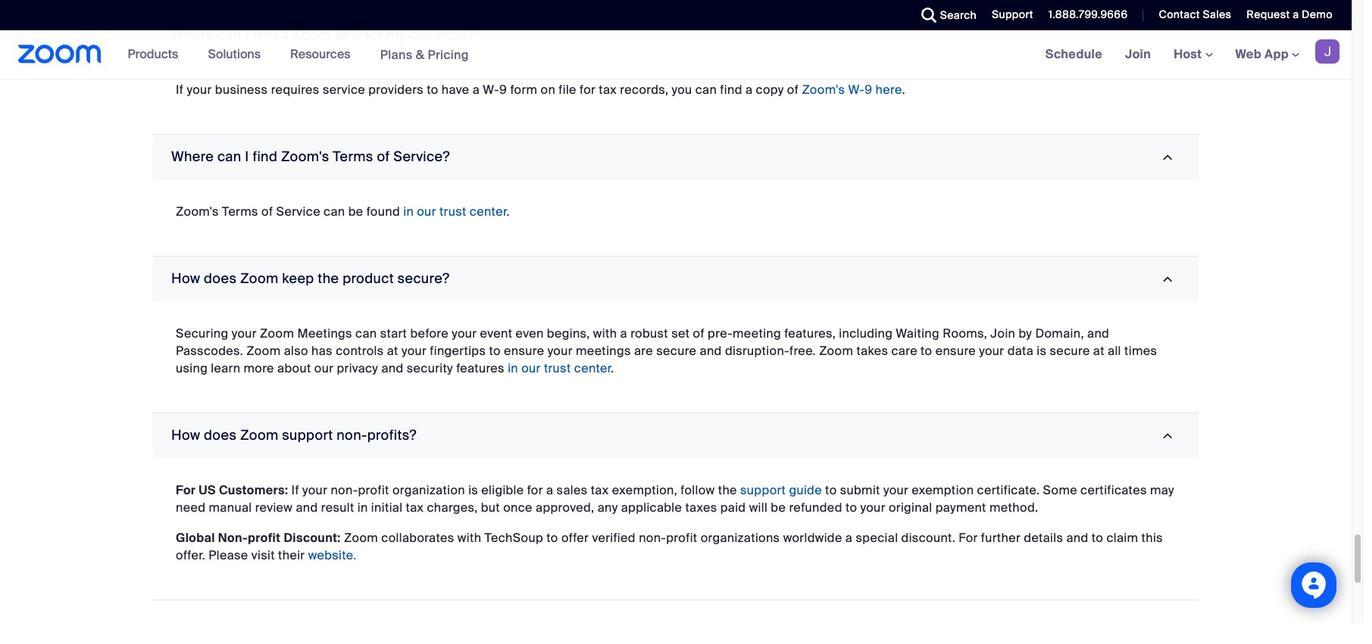 Task type: vqa. For each thing, say whether or not it's contained in the screenshot.
tax corresponding to can
yes



Task type: locate. For each thing, give the bounding box(es) containing it.
fingertips
[[430, 343, 486, 359]]

2 how from the top
[[171, 426, 200, 445]]

original
[[889, 500, 932, 516]]

file
[[559, 82, 576, 98]]

how up us
[[171, 426, 200, 445]]

right image
[[1157, 272, 1178, 286]]

is up charges,
[[468, 483, 478, 498]]

i up solutions
[[245, 26, 249, 44]]

request a demo link
[[1235, 0, 1352, 30], [1247, 8, 1333, 21]]

some
[[1043, 483, 1077, 498]]

w- left the form
[[483, 82, 499, 98]]

0 horizontal spatial in our trust center link
[[403, 204, 506, 220]]

to
[[427, 82, 438, 98], [489, 343, 501, 359], [921, 343, 932, 359], [825, 483, 837, 498], [846, 500, 857, 516], [547, 530, 558, 546], [1092, 530, 1103, 546]]

for down payment
[[959, 530, 978, 546]]

trust down service?
[[439, 204, 466, 220]]

1 horizontal spatial trust
[[544, 361, 571, 376]]

0 horizontal spatial is
[[468, 483, 478, 498]]

non- down privacy
[[337, 426, 367, 445]]

2 vertical spatial non-
[[639, 530, 666, 546]]

0 horizontal spatial 9
[[353, 26, 361, 44]]

9 left the form
[[499, 82, 507, 98]]

0 vertical spatial i
[[245, 26, 249, 44]]

2 right image from the top
[[1157, 429, 1178, 443]]

where can i find a zoom w-9 for my business?
[[171, 26, 475, 44]]

1 vertical spatial with
[[457, 530, 481, 546]]

0 horizontal spatial .
[[506, 204, 510, 220]]

2 i from the top
[[245, 148, 249, 166]]

zoom's w-9 here link
[[802, 82, 902, 98]]

2 vertical spatial find
[[253, 148, 277, 166]]

0 vertical spatial how
[[171, 270, 200, 288]]

1 horizontal spatial in
[[403, 204, 414, 220]]

how inside dropdown button
[[171, 426, 200, 445]]

1 vertical spatial .
[[506, 204, 510, 220]]

does up "securing"
[[204, 270, 237, 288]]

for
[[365, 26, 383, 44], [580, 82, 596, 98], [527, 483, 543, 498]]

web app button
[[1235, 46, 1299, 62]]

right image for how does zoom support non-profits?
[[1157, 429, 1178, 443]]

resources button
[[290, 30, 357, 79]]

support inside how does zoom support non-profits? dropdown button
[[282, 426, 333, 445]]

in right found
[[403, 204, 414, 220]]

zoom up the also
[[260, 326, 294, 342]]

product information navigation
[[116, 30, 480, 80]]

be down "support guide" link
[[771, 500, 786, 516]]

discount.
[[901, 530, 956, 546]]

1 vertical spatial join
[[991, 326, 1016, 342]]

and down start
[[381, 361, 404, 376]]

1 horizontal spatial w-
[[483, 82, 499, 98]]

how inside dropdown button
[[171, 270, 200, 288]]

pricing
[[428, 47, 469, 63]]

exemption
[[912, 483, 974, 498]]

about
[[277, 361, 311, 376]]

2 vertical spatial in
[[357, 500, 368, 516]]

1 horizontal spatial at
[[1093, 343, 1105, 359]]

0 vertical spatial right image
[[1157, 150, 1178, 164]]

1 horizontal spatial in our trust center link
[[508, 361, 611, 376]]

resources
[[290, 46, 351, 62]]

0 vertical spatial for
[[365, 26, 383, 44]]

terms up zoom's terms of service can be found in our trust center .
[[333, 148, 373, 166]]

0 vertical spatial in our trust center link
[[403, 204, 506, 220]]

0 horizontal spatial secure
[[656, 343, 697, 359]]

1 vertical spatial zoom's
[[281, 148, 329, 166]]

non- up result
[[331, 483, 358, 498]]

in left initial
[[357, 500, 368, 516]]

0 vertical spatial trust
[[439, 204, 466, 220]]

a left robust
[[620, 326, 627, 342]]

tax down organization
[[406, 500, 424, 516]]

in right features
[[508, 361, 518, 376]]

in our trust center link down service?
[[403, 204, 506, 220]]

be
[[348, 204, 363, 220], [771, 500, 786, 516]]

does up us
[[204, 426, 237, 445]]

1 horizontal spatial join
[[1125, 46, 1151, 62]]

0 horizontal spatial our
[[314, 361, 334, 376]]

1 horizontal spatial zoom's
[[281, 148, 329, 166]]

with down charges,
[[457, 530, 481, 546]]

2 horizontal spatial zoom's
[[802, 82, 845, 98]]

join inside securing your zoom meetings can start before your event even begins, with a robust set of pre-meeting features, including waiting rooms, join by domain, and passcodes. zoom also has controls at your fingertips to ensure your meetings are secure and disruption-free. zoom takes care to ensure your data is secure at all times using learn more about our privacy and security features
[[991, 326, 1016, 342]]

0 vertical spatial the
[[318, 270, 339, 288]]

0 horizontal spatial for
[[365, 26, 383, 44]]

our right found
[[417, 204, 436, 220]]

host button
[[1174, 46, 1213, 62]]

submit
[[840, 483, 880, 498]]

business
[[215, 82, 268, 98]]

for
[[176, 483, 196, 498], [959, 530, 978, 546]]

1 horizontal spatial with
[[593, 326, 617, 342]]

trust down begins,
[[544, 361, 571, 376]]

2 vertical spatial for
[[527, 483, 543, 498]]

w- left here
[[848, 82, 865, 98]]

be left found
[[348, 204, 363, 220]]

rooms,
[[943, 326, 987, 342]]

for up the need
[[176, 483, 196, 498]]

a left copy
[[746, 82, 753, 98]]

of inside where can i find zoom's terms of service? dropdown button
[[377, 148, 390, 166]]

in our trust center link for where can i find zoom's terms of service?
[[403, 204, 506, 220]]

zoom's inside dropdown button
[[281, 148, 329, 166]]

1 vertical spatial where
[[171, 148, 214, 166]]

and up discount:
[[296, 500, 318, 516]]

0 horizontal spatial in
[[357, 500, 368, 516]]

payment
[[936, 500, 986, 516]]

w-
[[334, 26, 353, 44], [483, 82, 499, 98], [848, 82, 865, 98]]

1 horizontal spatial if
[[291, 483, 299, 498]]

a inside dropdown button
[[281, 26, 289, 44]]

1 vertical spatial for
[[959, 530, 978, 546]]

for up once
[[527, 483, 543, 498]]

a inside the zoom collaborates with techsoup to offer verified non-profit organizations worldwide a special discount. for further details and to claim this offer. please visit their
[[846, 530, 853, 546]]

and inside the zoom collaborates with techsoup to offer verified non-profit organizations worldwide a special discount. for further details and to claim this offer. please visit their
[[1066, 530, 1089, 546]]

zoom up website.
[[344, 530, 378, 546]]

0 horizontal spatial join
[[991, 326, 1016, 342]]

1 where from the top
[[171, 26, 214, 44]]

0 vertical spatial with
[[593, 326, 617, 342]]

0 horizontal spatial profit
[[248, 530, 281, 546]]

0 vertical spatial where
[[171, 26, 214, 44]]

providers
[[368, 82, 424, 98]]

a inside securing your zoom meetings can start before your event even begins, with a robust set of pre-meeting features, including waiting rooms, join by domain, and passcodes. zoom also has controls at your fingertips to ensure your meetings are secure and disruption-free. zoom takes care to ensure your data is secure at all times using learn more about our privacy and security features
[[620, 326, 627, 342]]

0 vertical spatial join
[[1125, 46, 1151, 62]]

how up "securing"
[[171, 270, 200, 288]]

search
[[940, 8, 977, 22]]

a left demo
[[1293, 8, 1299, 21]]

secure down set
[[656, 343, 697, 359]]

can down business
[[217, 148, 241, 166]]

our down has
[[314, 361, 334, 376]]

tax
[[599, 82, 617, 98], [591, 483, 609, 498], [406, 500, 424, 516]]

1 ensure from the left
[[504, 343, 544, 359]]

profit
[[358, 483, 389, 498], [248, 530, 281, 546], [666, 530, 697, 546]]

0 horizontal spatial the
[[318, 270, 339, 288]]

a left resources dropdown button
[[281, 26, 289, 44]]

2 horizontal spatial profit
[[666, 530, 697, 546]]

at
[[387, 343, 398, 359], [1093, 343, 1105, 359]]

0 vertical spatial is
[[1037, 343, 1047, 359]]

for left the "my"
[[365, 26, 383, 44]]

1 does from the top
[[204, 270, 237, 288]]

1 vertical spatial how
[[171, 426, 200, 445]]

0 vertical spatial tax
[[599, 82, 617, 98]]

your down before
[[402, 343, 427, 359]]

tab list containing where can i find a zoom w-9 for my business?
[[153, 0, 1199, 601]]

can right service
[[324, 204, 345, 220]]

care
[[891, 343, 918, 359]]

the up "paid"
[[718, 483, 737, 498]]

and inside to submit your exemption certificate. some certificates may need manual review and result in initial tax charges, but once approved, any applicable taxes paid will be refunded to your original payment method.
[[296, 500, 318, 516]]

to down the submit
[[846, 500, 857, 516]]

w- up resources
[[334, 26, 353, 44]]

1 vertical spatial in our trust center link
[[508, 361, 611, 376]]

profile picture image
[[1315, 39, 1340, 64]]

has
[[311, 343, 333, 359]]

in our trust center link down begins,
[[508, 361, 611, 376]]

your down the submit
[[860, 500, 886, 516]]

if down the products dropdown button
[[176, 82, 184, 98]]

privacy
[[337, 361, 378, 376]]

1 horizontal spatial the
[[718, 483, 737, 498]]

to left offer
[[547, 530, 558, 546]]

0 vertical spatial does
[[204, 270, 237, 288]]

form
[[510, 82, 537, 98]]

a left sales
[[546, 483, 553, 498]]

0 horizontal spatial support
[[282, 426, 333, 445]]

customers:
[[219, 483, 288, 498]]

0 horizontal spatial with
[[457, 530, 481, 546]]

to down waiting
[[921, 343, 932, 359]]

pre-
[[708, 326, 733, 342]]

2 does from the top
[[204, 426, 237, 445]]

right image inside where can i find zoom's terms of service? dropdown button
[[1157, 150, 1178, 164]]

1 vertical spatial tax
[[591, 483, 609, 498]]

to left claim
[[1092, 530, 1103, 546]]

of left service?
[[377, 148, 390, 166]]

disruption-
[[725, 343, 790, 359]]

terms left service
[[222, 204, 258, 220]]

1 horizontal spatial support
[[740, 483, 786, 498]]

at left all
[[1093, 343, 1105, 359]]

0 horizontal spatial ensure
[[504, 343, 544, 359]]

contact
[[1159, 8, 1200, 21]]

secure
[[656, 343, 697, 359], [1050, 343, 1090, 359]]

join left by
[[991, 326, 1016, 342]]

1 horizontal spatial is
[[1037, 343, 1047, 359]]

zoom's terms of service can be found in our trust center .
[[176, 204, 510, 220]]

1 horizontal spatial for
[[959, 530, 978, 546]]

9 left the "my"
[[353, 26, 361, 44]]

at down start
[[387, 343, 398, 359]]

0 horizontal spatial if
[[176, 82, 184, 98]]

non- down applicable
[[639, 530, 666, 546]]

passcodes.
[[176, 343, 243, 359]]

certificates
[[1081, 483, 1147, 498]]

your up more
[[232, 326, 257, 342]]

2 vertical spatial zoom's
[[176, 204, 219, 220]]

zoom
[[293, 26, 331, 44], [240, 270, 279, 288], [260, 326, 294, 342], [246, 343, 281, 359], [819, 343, 853, 359], [240, 426, 279, 445], [344, 530, 378, 546]]

banner
[[0, 30, 1352, 80]]

1 vertical spatial right image
[[1157, 429, 1178, 443]]

0 horizontal spatial terms
[[222, 204, 258, 220]]

is
[[1037, 343, 1047, 359], [468, 483, 478, 498]]

0 vertical spatial .
[[902, 82, 905, 98]]

and
[[1087, 326, 1109, 342], [700, 343, 722, 359], [381, 361, 404, 376], [296, 500, 318, 516], [1066, 530, 1089, 546]]

and right details
[[1066, 530, 1089, 546]]

0 horizontal spatial center
[[470, 204, 506, 220]]

zoom up the customers:
[[240, 426, 279, 445]]

your
[[187, 82, 212, 98], [232, 326, 257, 342], [452, 326, 477, 342], [402, 343, 427, 359], [548, 343, 573, 359], [979, 343, 1004, 359], [302, 483, 328, 498], [883, 483, 909, 498], [860, 500, 886, 516]]

tax inside to submit your exemption certificate. some certificates may need manual review and result in initial tax charges, but once approved, any applicable taxes paid will be refunded to your original payment method.
[[406, 500, 424, 516]]

w- inside dropdown button
[[334, 26, 353, 44]]

secure?
[[397, 270, 450, 288]]

features,
[[784, 326, 836, 342]]

is right "data"
[[1037, 343, 1047, 359]]

if your business requires service providers to have a w-9 form on file for tax records, you can find a copy of zoom's w-9 here .
[[176, 82, 905, 98]]

profit up initial
[[358, 483, 389, 498]]

0 vertical spatial in
[[403, 204, 414, 220]]

2 vertical spatial tax
[[406, 500, 424, 516]]

1 vertical spatial i
[[245, 148, 249, 166]]

profit down taxes
[[666, 530, 697, 546]]

tax left records,
[[599, 82, 617, 98]]

how for how does zoom keep the product secure?
[[171, 270, 200, 288]]

and up all
[[1087, 326, 1109, 342]]

of inside securing your zoom meetings can start before your event even begins, with a robust set of pre-meeting features, including waiting rooms, join by domain, and passcodes. zoom also has controls at your fingertips to ensure your meetings are secure and disruption-free. zoom takes care to ensure your data is secure at all times using learn more about our privacy and security features
[[693, 326, 705, 342]]

0 vertical spatial for
[[176, 483, 196, 498]]

2 horizontal spatial for
[[580, 82, 596, 98]]

how does zoom support non-profits? button
[[153, 414, 1199, 459]]

find up solutions
[[253, 26, 277, 44]]

discount:
[[284, 530, 341, 546]]

where can i find zoom's terms of service?
[[171, 148, 450, 166]]

2 at from the left
[[1093, 343, 1105, 359]]

1 horizontal spatial terms
[[333, 148, 373, 166]]

right image inside how does zoom support non-profits? dropdown button
[[1157, 429, 1178, 443]]

1 horizontal spatial ensure
[[936, 343, 976, 359]]

how does zoom keep the product secure?
[[171, 270, 450, 288]]

1 vertical spatial in
[[508, 361, 518, 376]]

i
[[245, 26, 249, 44], [245, 148, 249, 166]]

zoom's
[[802, 82, 845, 98], [281, 148, 329, 166], [176, 204, 219, 220]]

offer.
[[176, 548, 205, 564]]

find left copy
[[720, 82, 742, 98]]

does inside dropdown button
[[204, 270, 237, 288]]

0 vertical spatial non-
[[337, 426, 367, 445]]

for right file
[[580, 82, 596, 98]]

0 horizontal spatial at
[[387, 343, 398, 359]]

search button
[[910, 0, 981, 30]]

the right keep
[[318, 270, 339, 288]]

can up controls
[[355, 326, 377, 342]]

does inside dropdown button
[[204, 426, 237, 445]]

1 vertical spatial find
[[720, 82, 742, 98]]

zoom inside dropdown button
[[240, 426, 279, 445]]

if up review
[[291, 483, 299, 498]]

1 vertical spatial terms
[[222, 204, 258, 220]]

find up service
[[253, 148, 277, 166]]

your up in our trust center .
[[548, 343, 573, 359]]

1 right image from the top
[[1157, 150, 1178, 164]]

products
[[128, 46, 178, 62]]

ensure down even
[[504, 343, 544, 359]]

1 vertical spatial the
[[718, 483, 737, 498]]

your up result
[[302, 483, 328, 498]]

join
[[1125, 46, 1151, 62], [991, 326, 1016, 342]]

in
[[403, 204, 414, 220], [508, 361, 518, 376], [357, 500, 368, 516]]

certificate.
[[977, 483, 1040, 498]]

1 horizontal spatial be
[[771, 500, 786, 516]]

9 left here
[[865, 82, 872, 98]]

1 vertical spatial be
[[771, 500, 786, 516]]

solutions
[[208, 46, 261, 62]]

a
[[1293, 8, 1299, 21], [281, 26, 289, 44], [473, 82, 480, 98], [746, 82, 753, 98], [620, 326, 627, 342], [546, 483, 553, 498], [846, 530, 853, 546]]

eligible
[[481, 483, 524, 498]]

our down even
[[521, 361, 541, 376]]

event
[[480, 326, 512, 342]]

tax for can
[[599, 82, 617, 98]]

have
[[442, 82, 469, 98]]

of
[[787, 82, 799, 98], [377, 148, 390, 166], [261, 204, 273, 220], [693, 326, 705, 342]]

1 vertical spatial center
[[574, 361, 611, 376]]

secure down domain,
[[1050, 343, 1090, 359]]

1 i from the top
[[245, 26, 249, 44]]

ensure down rooms,
[[936, 343, 976, 359]]

service
[[323, 82, 365, 98]]

on
[[541, 82, 555, 98]]

2 where from the top
[[171, 148, 214, 166]]

right image
[[1157, 150, 1178, 164], [1157, 429, 1178, 443]]

1 how from the top
[[171, 270, 200, 288]]

2 horizontal spatial 9
[[865, 82, 872, 98]]

your up original at right
[[883, 483, 909, 498]]

2 horizontal spatial w-
[[848, 82, 865, 98]]

support down about
[[282, 426, 333, 445]]

my
[[386, 26, 406, 44]]

does for how does zoom keep the product secure?
[[204, 270, 237, 288]]

with up meetings
[[593, 326, 617, 342]]

you
[[672, 82, 692, 98]]

a left special
[[846, 530, 853, 546]]

support up will
[[740, 483, 786, 498]]

1 horizontal spatial secure
[[1050, 343, 1090, 359]]

features
[[456, 361, 505, 376]]

in our trust center .
[[508, 361, 614, 376]]

0 vertical spatial find
[[253, 26, 277, 44]]

with inside securing your zoom meetings can start before your event even begins, with a robust set of pre-meeting features, including waiting rooms, join by domain, and passcodes. zoom also has controls at your fingertips to ensure your meetings are secure and disruption-free. zoom takes care to ensure your data is secure at all times using learn more about our privacy and security features
[[593, 326, 617, 342]]

of right set
[[693, 326, 705, 342]]

join left host
[[1125, 46, 1151, 62]]

tab list
[[153, 0, 1199, 601]]

profit up visit
[[248, 530, 281, 546]]

your left "data"
[[979, 343, 1004, 359]]

how for how does zoom support non-profits?
[[171, 426, 200, 445]]

1 horizontal spatial .
[[611, 361, 614, 376]]

2 horizontal spatial in
[[508, 361, 518, 376]]



Task type: describe. For each thing, give the bounding box(es) containing it.
terms inside dropdown button
[[333, 148, 373, 166]]

0 horizontal spatial for
[[176, 483, 196, 498]]

all
[[1108, 343, 1121, 359]]

your up fingertips
[[452, 326, 477, 342]]

before
[[410, 326, 449, 342]]

find for service?
[[253, 148, 277, 166]]

a right have
[[473, 82, 480, 98]]

follow
[[681, 483, 715, 498]]

for inside the zoom collaborates with techsoup to offer verified non-profit organizations worldwide a special discount. for further details and to claim this offer. please visit their
[[959, 530, 978, 546]]

join link
[[1114, 30, 1162, 79]]

request a demo
[[1247, 8, 1333, 21]]

zoom up resources
[[293, 26, 331, 44]]

securing
[[176, 326, 228, 342]]

non- inside dropdown button
[[337, 426, 367, 445]]

paid
[[720, 500, 746, 516]]

non-
[[218, 530, 248, 546]]

copy
[[756, 82, 784, 98]]

where can i find zoom's terms of service? button
[[153, 135, 1199, 180]]

where for where can i find zoom's terms of service?
[[171, 148, 214, 166]]

but
[[481, 500, 500, 516]]

meetings navigation
[[1034, 30, 1352, 80]]

2 vertical spatial .
[[611, 361, 614, 376]]

for us customers: if your non-profit organization is eligible for a sales tax exemption, follow the support guide
[[176, 483, 822, 498]]

1 vertical spatial for
[[580, 82, 596, 98]]

2 horizontal spatial .
[[902, 82, 905, 98]]

refunded
[[789, 500, 842, 516]]

i for zoom's
[[245, 148, 249, 166]]

once
[[503, 500, 533, 516]]

by
[[1019, 326, 1032, 342]]

join inside meetings navigation
[[1125, 46, 1151, 62]]

where can i find a zoom w-9 for my business? button
[[153, 13, 1199, 58]]

1 horizontal spatial center
[[574, 361, 611, 376]]

1 vertical spatial trust
[[544, 361, 571, 376]]

&
[[416, 47, 425, 63]]

1 vertical spatial is
[[468, 483, 478, 498]]

can right you
[[695, 82, 717, 98]]

tax for once
[[406, 500, 424, 516]]

web
[[1235, 46, 1262, 62]]

approved,
[[536, 500, 594, 516]]

9 inside dropdown button
[[353, 26, 361, 44]]

0 horizontal spatial zoom's
[[176, 204, 219, 220]]

1 at from the left
[[387, 343, 398, 359]]

using
[[176, 361, 208, 376]]

any
[[598, 500, 618, 516]]

0 vertical spatial center
[[470, 204, 506, 220]]

to up refunded at bottom right
[[825, 483, 837, 498]]

support guide link
[[740, 483, 822, 498]]

zoom down features,
[[819, 343, 853, 359]]

2 horizontal spatial our
[[521, 361, 541, 376]]

organizations
[[701, 530, 780, 546]]

special
[[856, 530, 898, 546]]

this
[[1141, 530, 1163, 546]]

verified
[[592, 530, 636, 546]]

further
[[981, 530, 1021, 546]]

1 horizontal spatial for
[[527, 483, 543, 498]]

banner containing products
[[0, 30, 1352, 80]]

controls
[[336, 343, 384, 359]]

support
[[992, 8, 1033, 21]]

be inside to submit your exemption certificate. some certificates may need manual review and result in initial tax charges, but once approved, any applicable taxes paid will be refunded to your original payment method.
[[771, 500, 786, 516]]

of left service
[[261, 204, 273, 220]]

1 horizontal spatial our
[[417, 204, 436, 220]]

initial
[[371, 500, 403, 516]]

securing your zoom meetings can start before your event even begins, with a robust set of pre-meeting features, including waiting rooms, join by domain, and passcodes. zoom also has controls at your fingertips to ensure your meetings are secure and disruption-free. zoom takes care to ensure your data is secure at all times using learn more about our privacy and security features
[[176, 326, 1157, 376]]

the inside dropdown button
[[318, 270, 339, 288]]

is inside securing your zoom meetings can start before your event even begins, with a robust set of pre-meeting features, including waiting rooms, join by domain, and passcodes. zoom also has controls at your fingertips to ensure your meetings are secure and disruption-free. zoom takes care to ensure your data is secure at all times using learn more about our privacy and security features
[[1037, 343, 1047, 359]]

global
[[176, 530, 215, 546]]

how does zoom keep the product secure? button
[[153, 257, 1199, 302]]

method.
[[990, 500, 1038, 516]]

start
[[380, 326, 407, 342]]

please
[[209, 548, 248, 564]]

techsoup
[[485, 530, 543, 546]]

zoom collaborates with techsoup to offer verified non-profit organizations worldwide a special discount. for further details and to claim this offer. please visit their
[[176, 530, 1163, 564]]

meetings
[[297, 326, 352, 342]]

zoom logo image
[[18, 45, 101, 64]]

also
[[284, 343, 308, 359]]

2 secure from the left
[[1050, 343, 1090, 359]]

profits?
[[367, 426, 417, 445]]

1 vertical spatial support
[[740, 483, 786, 498]]

domain,
[[1035, 326, 1084, 342]]

2 ensure from the left
[[936, 343, 976, 359]]

begins,
[[547, 326, 590, 342]]

our inside securing your zoom meetings can start before your event even begins, with a robust set of pre-meeting features, including waiting rooms, join by domain, and passcodes. zoom also has controls at your fingertips to ensure your meetings are secure and disruption-free. zoom takes care to ensure your data is secure at all times using learn more about our privacy and security features
[[314, 361, 334, 376]]

host
[[1174, 46, 1205, 62]]

find for 9
[[253, 26, 277, 44]]

1 horizontal spatial profit
[[358, 483, 389, 498]]

charges,
[[427, 500, 478, 516]]

with inside the zoom collaborates with techsoup to offer verified non-profit organizations worldwide a special discount. for further details and to claim this offer. please visit their
[[457, 530, 481, 546]]

takes
[[857, 343, 888, 359]]

to down event
[[489, 343, 501, 359]]

waiting
[[896, 326, 940, 342]]

meeting
[[733, 326, 781, 342]]

of right copy
[[787, 82, 799, 98]]

1.888.799.9666
[[1049, 8, 1128, 21]]

i for a
[[245, 26, 249, 44]]

your left business
[[187, 82, 212, 98]]

meetings
[[576, 343, 631, 359]]

in our trust center link for how does zoom keep the product secure?
[[508, 361, 611, 376]]

us
[[199, 483, 216, 498]]

their
[[278, 548, 305, 564]]

products button
[[128, 30, 185, 79]]

and down pre- in the right bottom of the page
[[700, 343, 722, 359]]

right image for where can i find zoom's terms of service?
[[1157, 150, 1178, 164]]

business?
[[409, 26, 475, 44]]

times
[[1124, 343, 1157, 359]]

for inside dropdown button
[[365, 26, 383, 44]]

taxes
[[685, 500, 717, 516]]

0 horizontal spatial trust
[[439, 204, 466, 220]]

claim
[[1107, 530, 1138, 546]]

profit inside the zoom collaborates with techsoup to offer verified non-profit organizations worldwide a special discount. for further details and to claim this offer. please visit their
[[666, 530, 697, 546]]

website.
[[308, 548, 357, 564]]

to submit your exemption certificate. some certificates may need manual review and result in initial tax charges, but once approved, any applicable taxes paid will be refunded to your original payment method.
[[176, 483, 1174, 516]]

plans & pricing
[[380, 47, 469, 63]]

collaborates
[[381, 530, 454, 546]]

here
[[876, 82, 902, 98]]

product
[[343, 270, 394, 288]]

to left have
[[427, 82, 438, 98]]

sales
[[1203, 8, 1232, 21]]

website. link
[[308, 548, 357, 564]]

0 vertical spatial be
[[348, 204, 363, 220]]

sales
[[557, 483, 588, 498]]

service
[[276, 204, 320, 220]]

request
[[1247, 8, 1290, 21]]

zoom left keep
[[240, 270, 279, 288]]

non- inside the zoom collaborates with techsoup to offer verified non-profit organizations worldwide a special discount. for further details and to claim this offer. please visit their
[[639, 530, 666, 546]]

can up solutions
[[217, 26, 241, 44]]

1 secure from the left
[[656, 343, 697, 359]]

zoom up more
[[246, 343, 281, 359]]

global non-profit discount:
[[176, 530, 341, 546]]

exemption,
[[612, 483, 678, 498]]

may
[[1150, 483, 1174, 498]]

schedule
[[1045, 46, 1103, 62]]

where for where can i find a zoom w-9 for my business?
[[171, 26, 214, 44]]

1 vertical spatial if
[[291, 483, 299, 498]]

will
[[749, 500, 768, 516]]

can inside securing your zoom meetings can start before your event even begins, with a robust set of pre-meeting features, including waiting rooms, join by domain, and passcodes. zoom also has controls at your fingertips to ensure your meetings are secure and disruption-free. zoom takes care to ensure your data is secure at all times using learn more about our privacy and security features
[[355, 326, 377, 342]]

1 vertical spatial non-
[[331, 483, 358, 498]]

0 vertical spatial zoom's
[[802, 82, 845, 98]]

does for how does zoom support non-profits?
[[204, 426, 237, 445]]

zoom inside the zoom collaborates with techsoup to offer verified non-profit organizations worldwide a special discount. for further details and to claim this offer. please visit their
[[344, 530, 378, 546]]

web app
[[1235, 46, 1289, 62]]

in inside to submit your exemption certificate. some certificates may need manual review and result in initial tax charges, but once approved, any applicable taxes paid will be refunded to your original payment method.
[[357, 500, 368, 516]]

plans
[[380, 47, 413, 63]]

1 horizontal spatial 9
[[499, 82, 507, 98]]



